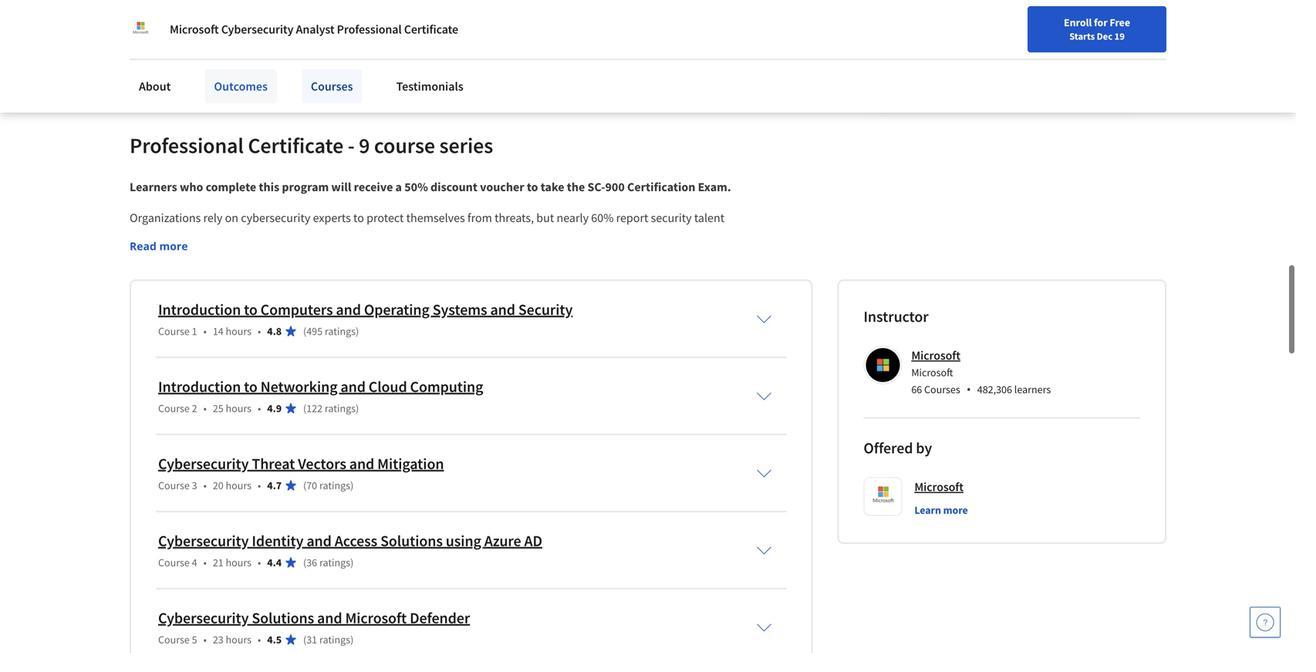 Task type: describe. For each thing, give the bounding box(es) containing it.
cybersecurity threat vectors and mitigation link
[[158, 443, 444, 462]]

course 3 • 20 hours •
[[158, 467, 261, 481]]

threats,
[[495, 199, 534, 214]]

identity
[[252, 520, 304, 539]]

networking
[[261, 366, 338, 385]]

testimonials
[[396, 79, 464, 94]]

• left 4.7
[[258, 467, 261, 481]]

( 495 ratings )
[[303, 313, 359, 327]]

1 horizontal spatial certificate
[[404, 22, 458, 37]]

cybersecurity for identity
[[158, 520, 249, 539]]

course for cybersecurity solutions and microsoft defender
[[158, 621, 190, 635]]

experts
[[313, 199, 351, 214]]

495
[[306, 313, 323, 327]]

microsoft cybersecurity analyst professional certificate
[[170, 22, 458, 37]]

ratings for mitigation
[[319, 467, 350, 481]]

more for learn more
[[943, 492, 968, 506]]

offered
[[864, 427, 913, 446]]

azure
[[484, 520, 521, 539]]

the
[[567, 168, 585, 183]]

cybersecurity
[[241, 199, 310, 214]]

share
[[156, 24, 186, 40]]

read
[[130, 227, 157, 242]]

) for mitigation
[[350, 467, 354, 481]]

( 36 ratings )
[[303, 544, 354, 558]]

31
[[306, 621, 317, 635]]

hours for cybersecurity threat vectors and mitigation
[[226, 467, 252, 481]]

cybersecurity identity and access solutions using azure ad link
[[158, 520, 542, 539]]

( for defender
[[303, 621, 306, 635]]

review
[[410, 24, 445, 40]]

on for rely
[[225, 199, 238, 214]]

( 31 ratings )
[[303, 621, 354, 635]]

enroll
[[1064, 15, 1092, 29]]

4.4
[[267, 544, 282, 558]]

60%
[[591, 199, 614, 214]]

course for introduction to computers and operating systems and security
[[158, 313, 190, 327]]

• right 4
[[203, 544, 207, 558]]

14
[[213, 313, 224, 327]]

but
[[536, 199, 554, 214]]

learners
[[130, 168, 177, 183]]

0 vertical spatial professional
[[337, 22, 402, 37]]

english button
[[972, 0, 1066, 50]]

learners who complete this program will receive a 50% discount voucher to take the sc-900 certification exam.
[[130, 168, 734, 183]]

1 vertical spatial certificate
[[248, 120, 344, 147]]

microsoft link for instructor
[[911, 336, 961, 352]]

70
[[306, 467, 317, 481]]

will
[[331, 168, 351, 183]]

4.7
[[267, 467, 282, 481]]

4.8
[[267, 313, 282, 327]]

ratings for defender
[[319, 621, 350, 635]]

0 horizontal spatial courses
[[311, 79, 353, 94]]

this
[[259, 168, 279, 183]]

• left 4.8
[[258, 313, 261, 327]]

( for operating
[[303, 313, 306, 327]]

cybersecurity left "in"
[[221, 22, 294, 37]]

organizations
[[130, 199, 201, 214]]

share it on social media and in your performance review
[[156, 24, 445, 40]]

1 vertical spatial professional
[[130, 120, 244, 147]]

dec
[[1097, 30, 1113, 42]]

show notifications image
[[1088, 19, 1106, 38]]

help center image
[[1256, 613, 1275, 632]]

23
[[213, 621, 224, 635]]

) for solutions
[[350, 544, 354, 558]]

receive
[[354, 168, 393, 183]]

and up ( 122 ratings ) at the left
[[341, 366, 366, 385]]

ad
[[524, 520, 542, 539]]

on for it
[[198, 24, 211, 40]]

25
[[213, 390, 224, 404]]

certification
[[627, 168, 696, 183]]

defender
[[410, 597, 470, 616]]

1 vertical spatial solutions
[[252, 597, 314, 616]]

using
[[446, 520, 481, 539]]

and right vectors
[[349, 443, 374, 462]]

21
[[213, 544, 224, 558]]

series
[[439, 120, 493, 147]]

cybersecurity solutions and microsoft defender link
[[158, 597, 470, 616]]

to left computers
[[244, 289, 258, 308]]

course 2 • 25 hours •
[[158, 390, 261, 404]]

coursera career certificate image
[[875, 0, 1132, 86]]

microsoft for microsoft
[[915, 468, 964, 483]]

learn more
[[915, 492, 968, 506]]

about
[[139, 79, 171, 94]]

• left 4.4
[[258, 544, 261, 558]]

organizations rely on cybersecurity experts to protect themselves from threats, but nearly 60% report security talent shortages.
[[130, 199, 727, 233]]

courses link
[[302, 69, 362, 103]]

cybersecurity solutions and microsoft defender
[[158, 597, 470, 616]]

microsoft for microsoft cybersecurity analyst professional certificate
[[170, 22, 219, 37]]

microsoft image
[[866, 337, 900, 371]]

and left the security
[[490, 289, 515, 308]]

mitigation
[[377, 443, 444, 462]]

course for introduction to networking and cloud computing
[[158, 390, 190, 404]]

4.5
[[267, 621, 282, 635]]

• right 2
[[203, 390, 207, 404]]

from
[[468, 199, 492, 214]]

courses inside the microsoft microsoft 66 courses •
[[924, 371, 960, 385]]

4.9
[[267, 390, 282, 404]]

) for cloud
[[356, 390, 359, 404]]

( 70 ratings )
[[303, 467, 354, 481]]

introduction to computers and operating systems and security
[[158, 289, 573, 308]]

( for mitigation
[[303, 467, 306, 481]]

introduction to computers and operating systems and security link
[[158, 289, 573, 308]]

• right 5
[[203, 621, 207, 635]]

english
[[1000, 17, 1038, 33]]

exam.
[[698, 168, 731, 183]]

and up 36
[[307, 520, 332, 539]]

66
[[911, 371, 922, 385]]

and up ( 31 ratings ) at left
[[317, 597, 342, 616]]

cybersecurity identity and access solutions using azure ad
[[158, 520, 542, 539]]

cybersecurity for threat
[[158, 443, 249, 462]]

( 122 ratings )
[[303, 390, 359, 404]]

to inside organizations rely on cybersecurity experts to protect themselves from threats, but nearly 60% report security talent shortages.
[[353, 199, 364, 214]]

5
[[192, 621, 197, 635]]

complete
[[206, 168, 256, 183]]

1 horizontal spatial 1
[[192, 313, 197, 327]]

performance
[[341, 24, 408, 40]]



Task type: vqa. For each thing, say whether or not it's contained in the screenshot.


Task type: locate. For each thing, give the bounding box(es) containing it.
social
[[214, 24, 244, 40]]

program
[[282, 168, 329, 183]]

ratings right 495
[[325, 313, 356, 327]]

ratings right the 31
[[319, 621, 350, 635]]

offered by
[[864, 427, 932, 446]]

2 hours from the top
[[226, 390, 252, 404]]

learn
[[915, 492, 941, 506]]

) right the 31
[[350, 621, 354, 635]]

( right 4.4
[[303, 544, 306, 558]]

3 hours from the top
[[226, 467, 252, 481]]

take
[[541, 168, 564, 183]]

ratings
[[325, 313, 356, 327], [325, 390, 356, 404], [319, 467, 350, 481], [319, 544, 350, 558], [319, 621, 350, 635]]

to
[[527, 168, 538, 183], [353, 199, 364, 214], [244, 289, 258, 308], [244, 366, 258, 385]]

-
[[348, 120, 355, 147]]

and
[[281, 24, 301, 40], [336, 289, 361, 308], [490, 289, 515, 308], [341, 366, 366, 385], [349, 443, 374, 462], [307, 520, 332, 539], [317, 597, 342, 616]]

to left protect
[[353, 199, 364, 214]]

certificate up testimonials link
[[404, 22, 458, 37]]

microsoft link for offered by
[[915, 466, 964, 485]]

and left "in"
[[281, 24, 301, 40]]

0 vertical spatial on
[[198, 24, 211, 40]]

) down introduction to networking and cloud computing link
[[356, 390, 359, 404]]

microsoft for microsoft microsoft 66 courses •
[[911, 336, 961, 352]]

course for cybersecurity identity and access solutions using azure ad
[[158, 544, 190, 558]]

vectors
[[298, 443, 346, 462]]

) for defender
[[350, 621, 354, 635]]

1 left 14
[[192, 313, 197, 327]]

course left 4
[[158, 544, 190, 558]]

introduction up "course 1 • 14 hours •"
[[158, 289, 241, 308]]

more inside read more button
[[159, 227, 188, 242]]

) for operating
[[356, 313, 359, 327]]

5 ( from the top
[[303, 621, 306, 635]]

introduction up 2
[[158, 366, 241, 385]]

free
[[1110, 15, 1130, 29]]

ratings right 36
[[319, 544, 350, 558]]

cybersecurity up course 4 • 21 hours •
[[158, 520, 249, 539]]

1 horizontal spatial more
[[943, 492, 968, 506]]

) right 70
[[350, 467, 354, 481]]

your
[[316, 24, 339, 40]]

analyst
[[296, 22, 335, 37]]

courses right 66
[[924, 371, 960, 385]]

cybersecurity threat vectors and mitigation
[[158, 443, 444, 462]]

talent
[[694, 199, 725, 214]]

3
[[192, 467, 197, 481]]

computing
[[410, 366, 483, 385]]

on right rely
[[225, 199, 238, 214]]

more inside learn more 'button'
[[943, 492, 968, 506]]

1 horizontal spatial solutions
[[380, 520, 443, 539]]

0 vertical spatial microsoft link
[[911, 336, 961, 352]]

19
[[1115, 30, 1125, 42]]

more right learn
[[943, 492, 968, 506]]

outcomes link
[[205, 69, 277, 103]]

read more button
[[130, 226, 188, 243]]

enroll for free starts dec 19
[[1064, 15, 1130, 42]]

operating
[[364, 289, 430, 308]]

course 4 • 21 hours •
[[158, 544, 261, 558]]

( down cybersecurity solutions and microsoft defender link
[[303, 621, 306, 635]]

0 vertical spatial certificate
[[404, 22, 458, 37]]

1 hours from the top
[[226, 313, 252, 327]]

course left 5
[[158, 621, 190, 635]]

• left the 4.5
[[258, 621, 261, 635]]

( down computers
[[303, 313, 306, 327]]

2 introduction from the top
[[158, 366, 241, 385]]

1 vertical spatial more
[[943, 492, 968, 506]]

courses up - at top
[[311, 79, 353, 94]]

1 horizontal spatial on
[[225, 199, 238, 214]]

solutions
[[380, 520, 443, 539], [252, 597, 314, 616]]

microsoft image
[[130, 19, 151, 40]]

) down the introduction to computers and operating systems and security link
[[356, 313, 359, 327]]

) down cybersecurity identity and access solutions using azure ad link
[[350, 544, 354, 558]]

course
[[158, 313, 190, 327], [158, 390, 190, 404], [158, 467, 190, 481], [158, 544, 190, 558], [158, 621, 190, 635]]

shortages.
[[130, 217, 183, 233]]

report
[[616, 199, 648, 214]]

media
[[246, 24, 279, 40]]

introduction to networking and cloud computing
[[158, 366, 483, 385]]

and up '( 495 ratings )'
[[336, 289, 361, 308]]

learn more button
[[915, 491, 968, 506]]

2 course from the top
[[158, 390, 190, 404]]

more down organizations
[[159, 227, 188, 242]]

instructor
[[864, 295, 929, 315]]

cybersecurity for solutions
[[158, 597, 249, 616]]

1 course from the top
[[158, 313, 190, 327]]

ratings right 70
[[319, 467, 350, 481]]

0 vertical spatial introduction
[[158, 289, 241, 308]]

0 horizontal spatial solutions
[[252, 597, 314, 616]]

themselves
[[406, 199, 465, 214]]

None search field
[[220, 10, 590, 41]]

courses
[[311, 79, 353, 94], [924, 371, 960, 385]]

1 vertical spatial courses
[[924, 371, 960, 385]]

microsoft link
[[911, 336, 961, 352], [915, 466, 964, 485]]

3 course from the top
[[158, 467, 190, 481]]

professional
[[337, 22, 402, 37], [130, 120, 244, 147]]

0 horizontal spatial more
[[159, 227, 188, 242]]

starts
[[1070, 30, 1095, 42]]

who
[[180, 168, 203, 183]]

122
[[306, 390, 323, 404]]

by
[[916, 427, 932, 446]]

0 vertical spatial 1
[[183, 215, 188, 227]]

( down networking
[[303, 390, 306, 404]]

introduction for introduction to networking and cloud computing
[[158, 366, 241, 385]]

microsoft microsoft 66 courses •
[[911, 336, 971, 386]]

• right 3
[[203, 467, 207, 481]]

4 course from the top
[[158, 544, 190, 558]]

hours for cybersecurity solutions and microsoft defender
[[226, 621, 252, 635]]

3 ( from the top
[[303, 467, 306, 481]]

hours for introduction to computers and operating systems and security
[[226, 313, 252, 327]]

9
[[359, 120, 370, 147]]

microsoft link up learn more
[[915, 466, 964, 485]]

20
[[213, 467, 224, 481]]

course left 14
[[158, 313, 190, 327]]

( down cybersecurity threat vectors and mitigation
[[303, 467, 306, 481]]

read more
[[130, 227, 188, 242]]

1 horizontal spatial courses
[[924, 371, 960, 385]]

introduction to networking and cloud computing link
[[158, 366, 483, 385]]

1 vertical spatial 1
[[192, 313, 197, 327]]

36
[[306, 544, 317, 558]]

4 ( from the top
[[303, 544, 306, 558]]

• left 14
[[203, 313, 207, 327]]

hours right the 25
[[226, 390, 252, 404]]

50%
[[404, 168, 428, 183]]

1 vertical spatial on
[[225, 199, 238, 214]]

cybersecurity up course 3 • 20 hours •
[[158, 443, 249, 462]]

ratings right "122"
[[325, 390, 356, 404]]

2 ( from the top
[[303, 390, 306, 404]]

0 vertical spatial solutions
[[380, 520, 443, 539]]

microsoft
[[170, 22, 219, 37], [911, 336, 961, 352], [911, 354, 953, 368], [915, 468, 964, 483], [345, 597, 407, 616]]

testimonials link
[[387, 69, 473, 103]]

more
[[159, 227, 188, 242], [943, 492, 968, 506]]

professional up who
[[130, 120, 244, 147]]

1 introduction from the top
[[158, 289, 241, 308]]

( for solutions
[[303, 544, 306, 558]]

• right 66
[[967, 370, 971, 386]]

sc-
[[588, 168, 605, 183]]

professional certificate - 9 course series
[[130, 120, 493, 147]]

it
[[188, 24, 195, 40]]

4 hours from the top
[[226, 544, 252, 558]]

professional right analyst
[[337, 22, 402, 37]]

5 hours from the top
[[226, 621, 252, 635]]

on right it
[[198, 24, 211, 40]]

0 vertical spatial more
[[159, 227, 188, 242]]

computers
[[261, 289, 333, 308]]

4
[[192, 544, 197, 558]]

more for read more
[[159, 227, 188, 242]]

course for cybersecurity threat vectors and mitigation
[[158, 467, 190, 481]]

outcomes
[[214, 79, 268, 94]]

course
[[374, 120, 435, 147]]

a
[[395, 168, 402, 183]]

900
[[605, 168, 625, 183]]

systems
[[433, 289, 487, 308]]

on inside organizations rely on cybersecurity experts to protect themselves from threats, but nearly 60% report security talent shortages.
[[225, 199, 238, 214]]

• left 4.9
[[258, 390, 261, 404]]

hours right 21
[[226, 544, 252, 558]]

1 horizontal spatial professional
[[337, 22, 402, 37]]

1 vertical spatial introduction
[[158, 366, 241, 385]]

hours right 23
[[226, 621, 252, 635]]

• inside the microsoft microsoft 66 courses •
[[967, 370, 971, 386]]

1 ( from the top
[[303, 313, 306, 327]]

hours right 14
[[226, 313, 252, 327]]

1 down organizations
[[183, 215, 188, 227]]

ratings for cloud
[[325, 390, 356, 404]]

0 horizontal spatial 1
[[183, 215, 188, 227]]

0 horizontal spatial professional
[[130, 120, 244, 147]]

in
[[303, 24, 313, 40]]

5 course from the top
[[158, 621, 190, 635]]

introduction for introduction to computers and operating systems and security
[[158, 289, 241, 308]]

rely
[[203, 199, 223, 214]]

certificate up program
[[248, 120, 344, 147]]

0 vertical spatial courses
[[311, 79, 353, 94]]

solutions up the 4.5
[[252, 597, 314, 616]]

0 horizontal spatial on
[[198, 24, 211, 40]]

hours for cybersecurity identity and access solutions using azure ad
[[226, 544, 252, 558]]

ratings for solutions
[[319, 544, 350, 558]]

hours right '20'
[[226, 467, 252, 481]]

ratings for operating
[[325, 313, 356, 327]]

0 horizontal spatial certificate
[[248, 120, 344, 147]]

1 vertical spatial microsoft link
[[915, 466, 964, 485]]

(
[[303, 313, 306, 327], [303, 390, 306, 404], [303, 467, 306, 481], [303, 544, 306, 558], [303, 621, 306, 635]]

access
[[335, 520, 377, 539]]

cybersecurity up course 5 • 23 hours •
[[158, 597, 249, 616]]

protect
[[367, 199, 404, 214]]

voucher
[[480, 168, 524, 183]]

( for cloud
[[303, 390, 306, 404]]

to up course 2 • 25 hours •
[[244, 366, 258, 385]]

hours for introduction to networking and cloud computing
[[226, 390, 252, 404]]

to left take
[[527, 168, 538, 183]]

security
[[651, 199, 692, 214]]

course left 3
[[158, 467, 190, 481]]

discount
[[431, 168, 478, 183]]

solutions left the "using"
[[380, 520, 443, 539]]

microsoft link up 66
[[911, 336, 961, 352]]

course left 2
[[158, 390, 190, 404]]



